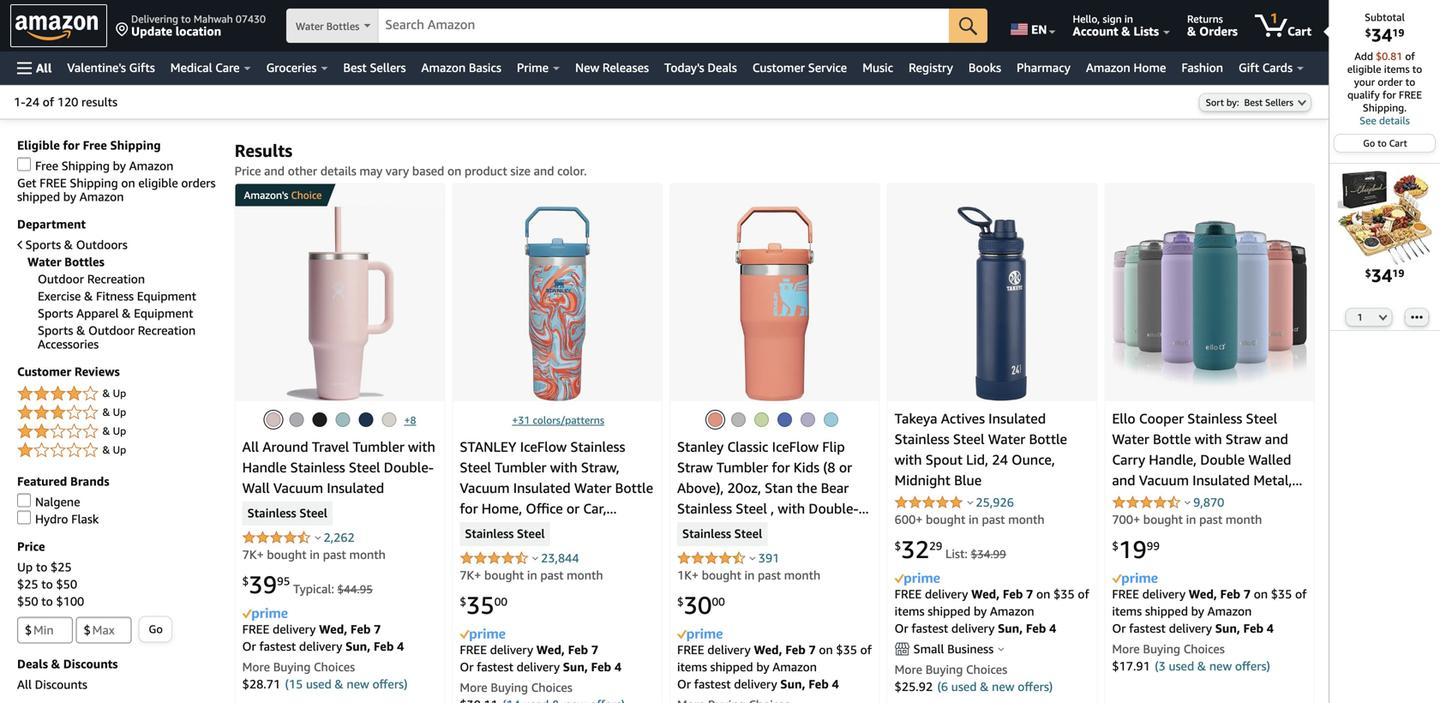 Task type: vqa. For each thing, say whether or not it's contained in the screenshot.
Bottles within the Search Field
yes



Task type: locate. For each thing, give the bounding box(es) containing it.
amazon prime image for 35
[[460, 628, 505, 641]]

1 horizontal spatial or fastest delivery sun, feb 4
[[895, 621, 1057, 635]]

tumbler inside stanley iceflow stainless steel tumbler with straw, vacuum insulated water bottle for home, office or car, reusable cup with straw leakproof flip
[[495, 459, 547, 476]]

with down +8
[[408, 439, 435, 455]]

2 horizontal spatial or fastest delivery sun, feb 4
[[1112, 621, 1274, 635]]

00 down leakproof
[[495, 595, 508, 608]]

your
[[1355, 76, 1375, 88]]

fastest for free delivery wed, feb 7 on $35 of items shipped by amazon element related to 19
[[1129, 621, 1166, 635]]

free delivery wed, feb 7 on $35 of items shipped by amazon element for 19
[[1112, 587, 1307, 618]]

office
[[526, 500, 563, 517]]

4
[[1050, 621, 1057, 635], [1267, 621, 1274, 635], [397, 639, 404, 653], [615, 660, 622, 674], [832, 677, 839, 691]]

wed, down 22oz,
[[1189, 587, 1217, 601]]

amazon's choice
[[244, 189, 322, 201]]

+31 colors/patterns link
[[512, 414, 604, 426]]

amazon prime image down $ 19 99
[[1112, 573, 1158, 585]]

more up $17.91
[[1112, 642, 1140, 656]]

in for 391
[[745, 568, 755, 582]]

391 link
[[759, 551, 780, 565]]

2 horizontal spatial bottle
[[1153, 431, 1191, 447]]

1 horizontal spatial 7k+ bought in past month
[[460, 568, 603, 582]]

& up link down 4 stars & up "element"
[[17, 421, 218, 442]]

0 horizontal spatial all
[[17, 677, 32, 691]]

$ down 1k+
[[677, 595, 684, 608]]

past down '391'
[[758, 568, 781, 582]]

steel
[[1246, 410, 1278, 427], [953, 431, 985, 447], [349, 459, 380, 476], [460, 459, 491, 476], [736, 500, 767, 517], [300, 506, 328, 521], [517, 527, 545, 542], [735, 527, 762, 542]]

free delivery wed, feb 7 element up more buying choices
[[460, 643, 599, 657]]

deals & discounts all discounts
[[17, 657, 118, 691]]

1 horizontal spatial price
[[235, 164, 261, 178]]

free delivery wed, feb 7 down $ 30 00
[[677, 643, 819, 657]]

prime
[[517, 60, 549, 75]]

1 vertical spatial eligible
[[138, 176, 178, 190]]

sun, for free delivery wed, feb 7 on $35 of items shipped by amazon element related to 19
[[1216, 621, 1241, 635]]

free delivery wed, feb 7 element for 35
[[460, 643, 599, 657]]

equipment
[[137, 289, 196, 303], [134, 306, 193, 320]]

registry
[[909, 60, 953, 75]]

customer inside customer service link
[[753, 60, 805, 75]]

up to $25 $25 to $50 $50 to $100
[[17, 560, 84, 608]]

bottles inside search field
[[326, 20, 360, 32]]

bottles for water bottles outdoor recreation exercise & fitness equipment sports apparel & equipment sports & outdoor recreation accessories
[[64, 255, 104, 269]]

34 inside subtotal $ 34 19
[[1372, 24, 1393, 45]]

$35 for 19
[[1271, 587, 1292, 601]]

past for 39
[[323, 548, 346, 562]]

items up small
[[895, 604, 925, 618]]

2 horizontal spatial free delivery wed, feb 7
[[1112, 587, 1254, 601]]

buying inside 'more buying choices $17.91 (3 used & new offers)'
[[1143, 642, 1181, 656]]

deals up all discounts link
[[17, 657, 48, 671]]

steel up walled at the right
[[1246, 410, 1278, 427]]

7 for amazon prime image underneath 32
[[1026, 587, 1034, 601]]

classic
[[727, 439, 769, 455]]

fastest for the left free delivery wed, feb 7 on $35 of items shipped by amazon element
[[694, 677, 731, 691]]

0 horizontal spatial dropdown image
[[1298, 99, 1307, 106]]

offers) inside 'more buying choices $17.91 (3 used & new offers)'
[[1235, 659, 1271, 673]]

1 horizontal spatial or
[[839, 459, 852, 476]]

new for more buying choices $28.71 (15 used & new offers)
[[347, 677, 369, 691]]

double- inside all around travel tumbler with handle stainless steel double- wall vacuum insulated
[[384, 459, 434, 476]]

free down $ 19 99
[[1112, 587, 1139, 601]]

tumbler inside 'stanley classic iceflow flip straw tumbler for kids (8 or above), 20oz, stan the bear stainless steel , with double- wall vacuum insulation, 1 count (pack of 1)'
[[717, 459, 768, 476]]

insulated inside stanley iceflow stainless steel tumbler with straw, vacuum insulated water bottle for home, office or car, reusable cup with straw leakproof flip
[[513, 480, 571, 496]]

other
[[288, 164, 317, 178]]

0 vertical spatial sports
[[25, 237, 61, 252]]

0 vertical spatial flip
[[822, 439, 845, 455]]

items down 30
[[677, 660, 707, 674]]

cart down see details link
[[1390, 138, 1408, 149]]

0 horizontal spatial offers)
[[372, 677, 408, 691]]

or inside 'stanley classic iceflow flip straw tumbler for kids (8 or above), 20oz, stan the bear stainless steel , with double- wall vacuum insulation, 1 count (pack of 1)'
[[839, 459, 852, 476]]

0 vertical spatial straw
[[1226, 431, 1262, 447]]

with right ","
[[778, 500, 805, 517]]

0 vertical spatial double-
[[384, 459, 434, 476]]

bottle inside stanley iceflow stainless steel tumbler with straw, vacuum insulated water bottle for home, office or car, reusable cup with straw leakproof flip
[[615, 480, 653, 496]]

$ for 19
[[1112, 539, 1119, 553]]

takeya actives insulated stainless steel water bottle with spout lid, 24 ounce, midnight blue image
[[957, 206, 1028, 401]]

0 horizontal spatial go
[[149, 622, 163, 636]]

free delivery wed, feb 7 on $35 of items shipped by amazon element for 32
[[895, 587, 1090, 618]]

more buying choices $17.91 (3 used & new offers)
[[1112, 642, 1271, 673]]

bought up 29
[[926, 512, 966, 527]]

takeya
[[895, 410, 938, 427]]

travel
[[312, 439, 349, 455]]

1 horizontal spatial 24
[[992, 452, 1008, 468]]

& up inside "element"
[[103, 387, 126, 399]]

0 horizontal spatial bottles
[[64, 255, 104, 269]]

0 horizontal spatial 1
[[830, 521, 839, 537]]

$ inside $ 19 99
[[1112, 539, 1119, 553]]

fastest for free delivery wed, feb 7 on $35 of items shipped by amazon element corresponding to 32
[[912, 621, 949, 635]]

new inside more buying choices $28.71 (15 used & new offers)
[[347, 677, 369, 691]]

1 & up from the top
[[103, 387, 126, 399]]

0 horizontal spatial free delivery wed, feb 7 element
[[242, 622, 381, 636]]

used inside 'more buying choices $17.91 (3 used & new offers)'
[[1169, 659, 1195, 673]]

subtotal
[[1365, 11, 1405, 23]]

checkbox image
[[17, 157, 31, 171], [17, 493, 31, 507], [17, 511, 31, 524]]

or up $25.92
[[895, 621, 909, 635]]

1 horizontal spatial best
[[1245, 97, 1263, 108]]

wall inside 'stanley classic iceflow flip straw tumbler for kids (8 or above), 20oz, stan the bear stainless steel , with double- wall vacuum insulation, 1 count (pack of 1)'
[[677, 521, 705, 537]]

1 vertical spatial flip
[[526, 542, 549, 558]]

steel inside 'stanley classic iceflow flip straw tumbler for kids (8 or above), 20oz, stan the bear stainless steel , with double- wall vacuum insulation, 1 count (pack of 1)'
[[736, 500, 767, 517]]

water inside water bottles outdoor recreation exercise & fitness equipment sports apparel & equipment sports & outdoor recreation accessories
[[27, 255, 61, 269]]

$0.81
[[1376, 50, 1403, 62]]

1 vertical spatial 34
[[1372, 265, 1393, 286]]

0 vertical spatial deals
[[708, 60, 737, 75]]

wall up count
[[677, 521, 705, 537]]

$ inside $ 34 19
[[1366, 267, 1372, 279]]

$35
[[1054, 587, 1075, 601], [1271, 587, 1292, 601], [836, 643, 857, 657]]

& up all discounts link
[[51, 657, 60, 671]]

600+ bought in past month
[[895, 512, 1045, 527]]

for up stan
[[772, 459, 790, 476]]

checkbox image inside the hydro flask link
[[17, 511, 31, 524]]

buying inside more buying choices $28.71 (15 used & new offers)
[[273, 660, 311, 674]]

& up down 2 stars & up element
[[103, 444, 126, 456]]

checkbox image for nalgene
[[17, 493, 31, 507]]

1-
[[14, 95, 25, 109]]

free delivery wed, feb 7 element
[[242, 622, 381, 636], [460, 643, 599, 657]]

for inside stanley iceflow stainless steel tumbler with straw, vacuum insulated water bottle for home, office or car, reusable cup with straw leakproof flip
[[460, 500, 478, 517]]

3 & up from the top
[[103, 425, 126, 437]]

00 inside $ 35 00
[[495, 595, 508, 608]]

past for 30
[[758, 568, 781, 582]]

offers) inside more buying choices $28.71 (15 used & new offers)
[[372, 677, 408, 691]]

1 horizontal spatial free delivery wed, feb 7 or fastest delivery sun, feb 4
[[460, 643, 622, 674]]

23,844 link
[[541, 551, 579, 565]]

customer service link
[[745, 56, 855, 80]]

choices for (15
[[314, 660, 355, 674]]

choices inside 'more buying choices $17.91 (3 used & new offers)'
[[1184, 642, 1225, 656]]

double- down +8
[[384, 459, 434, 476]]

$ inside $ 35 00
[[460, 595, 466, 608]]

today's
[[665, 60, 705, 75]]

count
[[677, 542, 715, 558]]

1 vertical spatial deals
[[17, 657, 48, 671]]

1 horizontal spatial 1
[[1271, 10, 1279, 26]]

insulated inside takeya actives insulated stainless steel water bottle with spout lid, 24 ounce, midnight blue
[[989, 410, 1046, 427]]

1 vertical spatial price
[[17, 539, 45, 553]]

1 vertical spatial shipping
[[61, 159, 110, 173]]

outdoor up exercise
[[38, 272, 84, 286]]

1 vertical spatial double-
[[809, 500, 859, 517]]

past for 35
[[540, 568, 564, 582]]

2 horizontal spatial on $35 of items shipped by amazon
[[1112, 587, 1307, 618]]

gift cards
[[1239, 60, 1293, 75]]

choices inside more buying choices $25.92 (6 used & new offers)
[[966, 662, 1008, 677]]

1 34 from the top
[[1372, 24, 1393, 45]]

1 horizontal spatial 7k+
[[460, 568, 481, 582]]

stainless steel down handle
[[248, 506, 328, 521]]

details down shipping.
[[1379, 114, 1410, 126]]

sort by: best sellers
[[1206, 97, 1294, 108]]

$50 up $100
[[56, 577, 77, 591]]

prime link
[[509, 56, 568, 80]]

customer
[[753, 60, 805, 75], [17, 364, 71, 379]]

& up down "3 stars & up" element
[[103, 425, 126, 437]]

7k+ for 39
[[242, 548, 264, 562]]

$44.95
[[337, 583, 373, 596]]

amazon prime image down $ 30 00
[[677, 628, 723, 641]]

pharmacy link
[[1009, 56, 1079, 80]]

eligible inside free shipping by amazon get free shipping on eligible orders shipped by amazon
[[138, 176, 178, 190]]

4 for the left free delivery wed, feb 7 on $35 of items shipped by amazon element
[[832, 677, 839, 691]]

25,926 link
[[976, 495, 1014, 509]]

00 inside $ 30 00
[[712, 595, 725, 608]]

month for 35
[[567, 568, 603, 582]]

items for free delivery wed, feb 7 on $35 of items shipped by amazon element corresponding to 32
[[895, 604, 925, 618]]

order
[[1378, 76, 1403, 88]]

price down results
[[235, 164, 261, 178]]

19 inside $ 34 19
[[1393, 267, 1405, 279]]

0 vertical spatial 34
[[1372, 24, 1393, 45]]

or for amazon prime image underneath 32
[[895, 621, 909, 635]]

more up $25.92
[[895, 662, 923, 677]]

steel down travel
[[349, 459, 380, 476]]

1 vertical spatial free delivery wed, feb 7 element
[[460, 643, 599, 657]]

stainless
[[1188, 410, 1243, 427], [895, 431, 950, 447], [570, 439, 625, 455], [290, 459, 345, 476], [677, 500, 732, 517], [248, 506, 296, 521], [465, 527, 514, 542], [683, 527, 731, 542]]

4 for free delivery wed, feb 7 on $35 of items shipped by amazon element related to 19
[[1267, 621, 1274, 635]]

flip down cup
[[526, 542, 549, 558]]

& right (3
[[1198, 659, 1207, 673]]

1 vertical spatial details
[[320, 164, 356, 178]]

items
[[1384, 63, 1410, 75], [895, 604, 925, 618], [1112, 604, 1142, 618], [677, 660, 707, 674]]

choices for (6
[[966, 662, 1008, 677]]

cup
[[519, 521, 544, 537]]

bottle up handle,
[[1153, 431, 1191, 447]]

all inside all around travel tumbler with handle stainless steel double- wall vacuum insulated
[[242, 439, 259, 455]]

in for 25,926
[[969, 512, 979, 527]]

tumbler inside all around travel tumbler with handle stainless steel double- wall vacuum insulated
[[353, 439, 405, 455]]

0 horizontal spatial customer
[[17, 364, 71, 379]]

& inside more buying choices $28.71 (15 used & new offers)
[[335, 677, 344, 691]]

sports & outdoor recreation accessories link
[[38, 323, 196, 351]]

nalgene
[[35, 495, 80, 509]]

1 vertical spatial $50
[[17, 594, 38, 608]]

double-
[[384, 459, 434, 476], [809, 500, 859, 517]]

new releases
[[575, 60, 649, 75]]

sellers
[[370, 60, 406, 75], [1266, 97, 1294, 108]]

new for more buying choices $17.91 (3 used & new offers)
[[1210, 659, 1232, 673]]

0 vertical spatial free
[[83, 138, 107, 152]]

past down 2,262 on the left bottom of the page
[[323, 548, 346, 562]]

0 horizontal spatial bottle
[[615, 480, 653, 496]]

carry
[[1112, 452, 1146, 468]]

2 horizontal spatial $35
[[1271, 587, 1292, 601]]

1 horizontal spatial details
[[1379, 114, 1410, 126]]

24 right lid,
[[992, 452, 1008, 468]]

1 horizontal spatial sellers
[[1266, 97, 1294, 108]]

$ down soft
[[1112, 539, 1119, 553]]

double
[[1201, 452, 1245, 468]]

1 vertical spatial all
[[242, 439, 259, 455]]

bottles
[[326, 20, 360, 32], [64, 255, 104, 269]]

checkbox image for free shipping by amazon
[[17, 157, 31, 171]]

with inside takeya actives insulated stainless steel water bottle with spout lid, 24 ounce, midnight blue
[[895, 452, 922, 468]]

or right (8
[[839, 459, 852, 476]]

0 vertical spatial best
[[343, 60, 367, 75]]

of inside the of eligible items to your order to qualify for free shipping.
[[1406, 50, 1415, 62]]

groceries link
[[259, 56, 336, 80]]

free inside the of eligible items to your order to qualify for free shipping.
[[1399, 89, 1422, 101]]

0 vertical spatial cart
[[1288, 24, 1312, 38]]

$ down $100
[[84, 623, 91, 637]]

navigation navigation
[[0, 0, 1440, 703]]

on for amazon prime image associated with 30
[[819, 643, 833, 657]]

used inside more buying choices $25.92 (6 used & new offers)
[[952, 680, 977, 694]]

40oz
[[1249, 534, 1279, 550]]

by for the left free delivery wed, feb 7 on $35 of items shipped by amazon element
[[757, 660, 770, 674]]

2 iceflow from the left
[[772, 439, 819, 455]]

stainless up straw, at the bottom left
[[570, 439, 625, 455]]

choices for (3
[[1184, 642, 1225, 656]]

or fastest delivery sun, feb 4
[[895, 621, 1057, 635], [1112, 621, 1274, 635], [677, 677, 839, 691]]

0 horizontal spatial wall
[[242, 480, 270, 496]]

1 vertical spatial or
[[567, 500, 580, 517]]

bottles inside water bottles outdoor recreation exercise & fitness equipment sports apparel & equipment sports & outdoor recreation accessories
[[64, 255, 104, 269]]

may
[[360, 164, 383, 178]]

1 vertical spatial cart
[[1390, 138, 1408, 149]]

$ for 34
[[1366, 267, 1372, 279]]

none submit inside water bottles search field
[[949, 9, 988, 43]]

discounts down min text box
[[35, 677, 87, 691]]

amazon image
[[15, 15, 99, 41]]

0 vertical spatial wall
[[242, 480, 270, 496]]

shipping
[[110, 138, 161, 152], [61, 159, 110, 173], [70, 176, 118, 190]]

0 vertical spatial eligible
[[1348, 63, 1382, 75]]

1 vertical spatial equipment
[[134, 306, 193, 320]]

recreation down the "sports apparel & equipment" link
[[138, 323, 196, 337]]

more for $28.71
[[242, 660, 270, 674]]

offers) inside more buying choices $25.92 (6 used & new offers)
[[1018, 680, 1053, 694]]

customer left service at the right top
[[753, 60, 805, 75]]

2 00 from the left
[[712, 595, 725, 608]]

popover image left '391'
[[750, 556, 756, 560]]

wed, for amazon prime image associated with 30
[[754, 643, 782, 657]]

vacuum inside stanley iceflow stainless steel tumbler with straw, vacuum insulated water bottle for home, office or car, reusable cup with straw leakproof flip
[[460, 480, 510, 496]]

stainless steel down home,
[[465, 527, 545, 542]]

2 vertical spatial 19
[[1119, 535, 1147, 564]]

1 checkbox image from the top
[[17, 157, 31, 171]]

or up $17.91
[[1112, 621, 1126, 635]]

0 horizontal spatial $50
[[17, 594, 38, 608]]

popover image
[[1185, 500, 1191, 505], [999, 647, 1005, 651]]

bottle inside ello cooper stainless steel water bottle with straw and carry handle, double walled and vacuum insulated metal, leak proof locking lid with soft silicone spout, reusable, bpa free, 22oz, 32oz, 40oz
[[1153, 431, 1191, 447]]

choices inside more buying choices $28.71 (15 used & new offers)
[[314, 660, 355, 674]]

0 vertical spatial all
[[36, 61, 52, 75]]

3 checkbox image from the top
[[17, 511, 31, 524]]

0 horizontal spatial used
[[306, 677, 332, 691]]

$ 30 00
[[677, 591, 725, 620]]

1 & up link from the top
[[17, 384, 218, 404]]

0 horizontal spatial 7k+ bought in past month
[[242, 548, 386, 562]]

wed, for amazon prime image under $ 19 99
[[1189, 587, 1217, 601]]

0 vertical spatial shipping
[[110, 138, 161, 152]]

popover image
[[967, 500, 973, 505], [315, 536, 321, 540], [532, 556, 538, 560], [750, 556, 756, 560]]

on $35 of items shipped by amazon for 19
[[1112, 587, 1307, 618]]

eligible left orders
[[138, 176, 178, 190]]

with down office
[[547, 521, 575, 537]]

vacuum inside 'stanley classic iceflow flip straw tumbler for kids (8 or above), 20oz, stan the bear stainless steel , with double- wall vacuum insulation, 1 count (pack of 1)'
[[708, 521, 758, 537]]

items up order
[[1384, 63, 1410, 75]]

on for amazon prime image under $ 19 99
[[1254, 587, 1268, 601]]

straw down the car,
[[578, 521, 614, 537]]

free delivery wed, feb 7 down the list:
[[895, 587, 1037, 601]]

or fastest delivery sun, feb 4 element
[[895, 621, 1057, 635], [1112, 621, 1274, 635], [242, 639, 404, 653], [460, 660, 622, 674], [677, 677, 839, 691]]

0 horizontal spatial details
[[320, 164, 356, 178]]

19 down subtotal
[[1393, 27, 1405, 39]]

1 horizontal spatial bottle
[[1029, 431, 1067, 447]]

0 vertical spatial checkbox image
[[17, 157, 31, 171]]

stainless inside ello cooper stainless steel water bottle with straw and carry handle, double walled and vacuum insulated metal, leak proof locking lid with soft silicone spout, reusable, bpa free, 22oz, 32oz, 40oz
[[1188, 410, 1243, 427]]

all up handle
[[242, 439, 259, 455]]

bottle inside takeya actives insulated stainless steel water bottle with spout lid, 24 ounce, midnight blue
[[1029, 431, 1067, 447]]

amazon prime image
[[895, 573, 940, 585], [1112, 573, 1158, 585], [242, 608, 288, 621], [460, 628, 505, 641], [677, 628, 723, 641]]

& up for 2nd & up link from the top
[[103, 406, 126, 418]]

2 & up from the top
[[103, 406, 126, 418]]

0 horizontal spatial cart
[[1288, 24, 1312, 38]]

1 horizontal spatial deals
[[708, 60, 737, 75]]

reusable,
[[1238, 513, 1297, 530]]

kids
[[794, 459, 820, 476]]

spout,
[[1194, 513, 1234, 530]]

24 inside takeya actives insulated stainless steel water bottle with spout lid, 24 ounce, midnight blue
[[992, 452, 1008, 468]]

sellers left amazon basics
[[370, 60, 406, 75]]

$
[[1366, 27, 1372, 39], [1366, 267, 1372, 279], [895, 539, 901, 552], [1112, 539, 1119, 553], [242, 574, 249, 588], [460, 595, 466, 608], [677, 595, 684, 608], [25, 623, 32, 637], [84, 623, 91, 637]]

items for free delivery wed, feb 7 on $35 of items shipped by amazon element related to 19
[[1112, 604, 1142, 618]]

all up 1-24 of 120 results
[[36, 61, 52, 75]]

for down order
[[1383, 89, 1397, 101]]

None submit
[[949, 9, 988, 43]]

0 horizontal spatial outdoor
[[38, 272, 84, 286]]

used for (15
[[306, 677, 332, 691]]

2 & up link from the top
[[17, 403, 218, 423]]

1 horizontal spatial free delivery wed, feb 7
[[895, 587, 1037, 601]]

go to cart link
[[1335, 135, 1435, 152]]

$ for 32
[[895, 539, 901, 552]]

(15
[[285, 677, 303, 691]]

free delivery wed, feb 7 element for 39
[[242, 622, 381, 636]]

new
[[1210, 659, 1232, 673], [347, 677, 369, 691], [992, 680, 1015, 694]]

up inside "element"
[[113, 387, 126, 399]]

1 vertical spatial 7k+
[[460, 568, 481, 582]]

medical care
[[170, 60, 240, 75]]

free delivery wed, feb 7 or fastest delivery sun, feb 4 up more buying choices
[[460, 643, 622, 674]]

for up the reusable
[[460, 500, 478, 517]]

more inside more buying choices $25.92 (6 used & new offers)
[[895, 662, 923, 677]]

& up for 3rd & up link from the top of the page
[[103, 425, 126, 437]]

actives
[[941, 410, 985, 427]]

dropdown image down gift cards 'link'
[[1298, 99, 1307, 106]]

items up $17.91
[[1112, 604, 1142, 618]]

sports & outdoors
[[25, 237, 128, 252]]

1 horizontal spatial on $35 of items shipped by amazon
[[895, 587, 1090, 618]]

bought for 35
[[484, 568, 524, 582]]

vacuum up home,
[[460, 480, 510, 496]]

7k+ for 35
[[460, 568, 481, 582]]

water inside search field
[[296, 20, 324, 32]]

& left orders
[[1188, 24, 1197, 38]]

get
[[17, 176, 36, 190]]

& up link down the reviews
[[17, 384, 218, 404]]

up down 4 stars & up "element"
[[113, 406, 126, 418]]

choices
[[1184, 642, 1225, 656], [314, 660, 355, 674], [966, 662, 1008, 677], [531, 680, 573, 695]]

vacuum inside ello cooper stainless steel water bottle with straw and carry handle, double walled and vacuum insulated metal, leak proof locking lid with soft silicone spout, reusable, bpa free, 22oz, 32oz, 40oz
[[1139, 472, 1189, 488]]

00
[[495, 595, 508, 608], [712, 595, 725, 608]]

exercise & fitness equipment link
[[38, 289, 196, 303]]

0 horizontal spatial $25
[[17, 577, 38, 591]]

free delivery wed, feb 7 on $35 of items shipped by amazon element
[[895, 587, 1090, 618], [1112, 587, 1307, 618], [677, 643, 872, 674]]

& down outdoor recreation link
[[84, 289, 93, 303]]

shipped for the left free delivery wed, feb 7 on $35 of items shipped by amazon element
[[710, 660, 753, 674]]

0 horizontal spatial 24
[[25, 95, 40, 109]]

deals right today's
[[708, 60, 737, 75]]

0 horizontal spatial 7k+
[[242, 548, 264, 562]]

see details
[[1360, 114, 1410, 126]]

stanley classic iceflow flip straw tumbler for kids (8 or above), 20oz, stan the bear stainless steel , with double- wall vacuum insulation, 1 count (pack of 1) link
[[677, 439, 869, 558]]

go for go to cart
[[1364, 138, 1376, 149]]

4 for free delivery wed, feb 7 on $35 of items shipped by amazon element corresponding to 32
[[1050, 621, 1057, 635]]

fastest
[[912, 621, 949, 635], [1129, 621, 1166, 635], [259, 639, 296, 653], [477, 660, 514, 674], [694, 677, 731, 691]]

bpa
[[1112, 534, 1137, 550]]

7k+ bought in past month for 39
[[242, 548, 386, 562]]

0 vertical spatial bottles
[[326, 20, 360, 32]]

0 vertical spatial 19
[[1393, 27, 1405, 39]]

deals inside 'deals & discounts all discounts'
[[17, 657, 48, 671]]

or
[[839, 459, 852, 476], [567, 500, 580, 517]]

1 horizontal spatial bottles
[[326, 20, 360, 32]]

24 down all button
[[25, 95, 40, 109]]

2 vertical spatial 1
[[830, 521, 839, 537]]

99
[[1147, 539, 1160, 553]]

or left the car,
[[567, 500, 580, 517]]

& inside 'deals & discounts all discounts'
[[51, 657, 60, 671]]

bottles up outdoor recreation link
[[64, 255, 104, 269]]

more inside more buying choices $28.71 (15 used & new offers)
[[242, 660, 270, 674]]

0 horizontal spatial straw
[[578, 521, 614, 537]]

1 vertical spatial customer
[[17, 364, 71, 379]]

1 vertical spatial go
[[149, 622, 163, 636]]

free delivery wed, feb 7 for 19
[[1112, 587, 1254, 601]]

all inside button
[[36, 61, 52, 75]]

free delivery wed, feb 7 or fastest delivery sun, feb 4 for 39
[[242, 622, 404, 653]]

used right the (15
[[306, 677, 332, 691]]

month for 39
[[349, 548, 386, 562]]

700+ bought in past month
[[1112, 512, 1262, 527]]

water down sports & outdoors link
[[27, 255, 61, 269]]

Max text field
[[76, 617, 132, 643]]

tumbler down stanley on the bottom of the page
[[495, 459, 547, 476]]

flip inside stanley iceflow stainless steel tumbler with straw, vacuum insulated water bottle for home, office or car, reusable cup with straw leakproof flip
[[526, 542, 549, 558]]

straw
[[1226, 431, 1262, 447], [677, 459, 713, 476], [578, 521, 614, 537]]

free delivery wed, feb 7 or fastest delivery sun, feb 4 up more buying choices $28.71 (15 used & new offers)
[[242, 622, 404, 653]]

2 checkbox image from the top
[[17, 493, 31, 507]]

1 horizontal spatial popover image
[[1185, 500, 1191, 505]]

stanley iceflow stainless steel tumbler with straw, vacuum insulated water bottle for home, office or car, reusable cup wi... image
[[525, 206, 590, 401]]

19 down soft
[[1119, 535, 1147, 564]]

2 stars & up element
[[17, 421, 218, 442]]

steel left ","
[[736, 500, 767, 517]]

1 horizontal spatial stainless steel
[[465, 527, 545, 542]]

hello,
[[1073, 13, 1100, 25]]

stanley classic iceflow flip straw tumbler for kids (8 or above), 20oz, stan the bear stainless steel , with double-wall v... image
[[736, 206, 814, 401]]

used for (3
[[1169, 659, 1195, 673]]

1 vertical spatial free
[[35, 159, 58, 173]]

dropdown image
[[1298, 99, 1307, 106], [1379, 314, 1388, 321]]

checkbox image inside nalgene link
[[17, 493, 31, 507]]

0 vertical spatial price
[[235, 164, 261, 178]]

buying
[[1143, 642, 1181, 656], [273, 660, 311, 674], [926, 662, 963, 677], [491, 680, 528, 695]]

more inside 'more buying choices $17.91 (3 used & new offers)'
[[1112, 642, 1140, 656]]

straw up double
[[1226, 431, 1262, 447]]

4 & up from the top
[[103, 444, 126, 456]]

straw,
[[581, 459, 620, 476]]

1 iceflow from the left
[[520, 439, 567, 455]]

double- down bear at the right bottom
[[809, 500, 859, 517]]

2 vertical spatial checkbox image
[[17, 511, 31, 524]]

buying inside more buying choices $25.92 (6 used & new offers)
[[926, 662, 963, 677]]

blue
[[954, 472, 982, 488]]

$35 for 32
[[1054, 587, 1075, 601]]

Water Bottles search field
[[286, 9, 988, 45]]

by:
[[1227, 97, 1239, 108]]

stainless steel for 35
[[465, 527, 545, 542]]

2 horizontal spatial used
[[1169, 659, 1195, 673]]

& inside 'more buying choices $17.91 (3 used & new offers)'
[[1198, 659, 1207, 673]]

water up groceries link
[[296, 20, 324, 32]]

0 vertical spatial 24
[[25, 95, 40, 109]]

on inside free shipping by amazon get free shipping on eligible orders shipped by amazon
[[121, 176, 135, 190]]

0 horizontal spatial on $35 of items shipped by amazon
[[677, 643, 872, 674]]

go down see
[[1364, 138, 1376, 149]]

$ for 30
[[677, 595, 684, 608]]

outdoor down the "sports apparel & equipment" link
[[88, 323, 135, 337]]

0 vertical spatial free delivery wed, feb 7 element
[[242, 622, 381, 636]]

buying for (15
[[273, 660, 311, 674]]

new right (3
[[1210, 659, 1232, 673]]

0 vertical spatial 7k+ bought in past month
[[242, 548, 386, 562]]

(pack
[[718, 542, 752, 558]]

0 horizontal spatial tumbler
[[353, 439, 405, 455]]

stanley iceflow stainless steel tumbler with straw, vacuum insulated water bottle for home, office or car, reusable cup with straw leakproof flip
[[460, 439, 653, 558]]

1 00 from the left
[[495, 595, 508, 608]]

details
[[1379, 114, 1410, 126], [320, 164, 356, 178]]

steel inside ello cooper stainless steel water bottle with straw and carry handle, double walled and vacuum insulated metal, leak proof locking lid with soft silicone spout, reusable, bpa free, 22oz, 32oz, 40oz
[[1246, 410, 1278, 427]]

1 vertical spatial 19
[[1393, 267, 1405, 279]]

7k+ up 39
[[242, 548, 264, 562]]

24
[[25, 95, 40, 109], [992, 452, 1008, 468]]

in right the sign
[[1125, 13, 1133, 25]]

0 horizontal spatial free
[[35, 159, 58, 173]]

hydro flask all around travel tumbler with handle stainless steel double-wall vacuum insulated image
[[286, 206, 394, 401]]

or fastest delivery sun, feb 4 element for 35
[[460, 660, 622, 674]]

amazon prime image down 39
[[242, 608, 288, 621]]

used inside more buying choices $28.71 (15 used & new offers)
[[306, 677, 332, 691]]

1 horizontal spatial customer
[[753, 60, 805, 75]]

insulated inside all around travel tumbler with handle stainless steel double- wall vacuum insulated
[[327, 480, 384, 496]]

featured
[[17, 474, 67, 488]]

stainless down takeya at the right bottom of page
[[895, 431, 950, 447]]

1 horizontal spatial tumbler
[[495, 459, 547, 476]]



Task type: describe. For each thing, give the bounding box(es) containing it.
free down 32
[[895, 587, 922, 601]]

or inside stanley iceflow stainless steel tumbler with straw, vacuum insulated water bottle for home, office or car, reusable cup with straw leakproof flip
[[567, 500, 580, 517]]

& down "3 stars & up" element
[[103, 425, 110, 437]]

or fastest delivery sun, feb 4 for 19
[[1112, 621, 1274, 635]]

steel up 391 link
[[735, 527, 762, 542]]

2 vertical spatial shipping
[[70, 176, 118, 190]]

7k+ bought in past month for 35
[[460, 568, 603, 582]]

up for "3 stars & up" element
[[113, 406, 126, 418]]

on for amazon prime image underneath 32
[[1037, 587, 1051, 601]]

customer for customer service
[[753, 60, 805, 75]]

ello cooper stainless steel water bottle with straw and carry handle, double walled and vacuum insulated metal, leak proof... image
[[1112, 221, 1308, 387]]

used for (6
[[952, 680, 977, 694]]

$28.71
[[242, 677, 281, 691]]

results price and other details may vary based on product size and color.
[[235, 140, 587, 178]]

or for amazon prime image under $ 19 99
[[1112, 621, 1126, 635]]

1 star & up element
[[17, 440, 218, 461]]

1 vertical spatial discounts
[[35, 677, 87, 691]]

$ for 39
[[242, 574, 249, 588]]

$25.92
[[895, 680, 933, 694]]

0 vertical spatial dropdown image
[[1298, 99, 1307, 106]]

or for amazon prime image associated with 30
[[677, 677, 691, 691]]

32
[[901, 535, 930, 564]]

bought for 30
[[702, 568, 742, 582]]

stanley iceflow stainless steel tumbler with straw, vacuum insulated water bottle for home, office or car, reusable cup with straw leakproof flip link
[[460, 439, 653, 558]]

and down results
[[264, 164, 285, 178]]

shipped for free delivery wed, feb 7 on $35 of items shipped by amazon element corresponding to 32
[[928, 604, 971, 618]]

& up for fourth & up link from the bottom of the page
[[103, 387, 126, 399]]

popover image for 30
[[750, 556, 756, 560]]

sports & outdoors link
[[17, 237, 128, 252]]

more for $17.91
[[1112, 642, 1140, 656]]

0 horizontal spatial free delivery wed, feb 7
[[677, 643, 819, 657]]

$ down "$50 to $100" link
[[25, 623, 32, 637]]

free down 39
[[242, 622, 269, 636]]

1 horizontal spatial cart
[[1390, 138, 1408, 149]]

00 for 30
[[712, 595, 725, 608]]

free down 35
[[460, 643, 487, 657]]

or fastest delivery sun, feb 4 for 32
[[895, 621, 1057, 635]]

offers) for (15 used & new offers)
[[372, 677, 408, 691]]

straw inside 'stanley classic iceflow flip straw tumbler for kids (8 or above), 20oz, stan the bear stainless steel , with double- wall vacuum insulation, 1 count (pack of 1)'
[[677, 459, 713, 476]]

1 vertical spatial outdoor
[[88, 323, 135, 337]]

ounce,
[[1012, 452, 1055, 468]]

results
[[235, 140, 293, 161]]

offers) for (6 used & new offers)
[[1018, 680, 1053, 694]]

outdoors
[[76, 237, 128, 252]]

reviews
[[74, 364, 120, 379]]

reusable
[[460, 521, 516, 537]]

0 vertical spatial outdoor
[[38, 272, 84, 286]]

0 horizontal spatial $35
[[836, 643, 857, 657]]

with up double
[[1195, 431, 1222, 447]]

$ inside subtotal $ 34 19
[[1366, 27, 1372, 39]]

books
[[969, 60, 1002, 75]]

fastest up more buying choices
[[477, 660, 514, 674]]

hydro
[[35, 512, 68, 526]]

by for free delivery wed, feb 7 on $35 of items shipped by amazon element corresponding to 32
[[974, 604, 987, 618]]

of inside 'stanley classic iceflow flip straw tumbler for kids (8 or above), 20oz, stan the bear stainless steel , with double- wall vacuum insulation, 1 count (pack of 1)'
[[755, 542, 768, 558]]

stainless inside takeya actives insulated stainless steel water bottle with spout lid, 24 ounce, midnight blue
[[895, 431, 950, 447]]

car,
[[583, 500, 607, 517]]

business
[[948, 642, 994, 656]]

all for all
[[36, 61, 52, 75]]

1 inside 'stanley classic iceflow flip straw tumbler for kids (8 or above), 20oz, stan the bear stainless steel , with double- wall vacuum insulation, 1 count (pack of 1)'
[[830, 521, 839, 537]]

offers) for (3 used & new offers)
[[1235, 659, 1271, 673]]

0 vertical spatial equipment
[[137, 289, 196, 303]]

(3 used & new offers) link
[[1155, 659, 1271, 673]]

1 horizontal spatial $50
[[56, 577, 77, 591]]

with down metal,
[[1257, 493, 1284, 509]]

in inside navigation navigation
[[1125, 13, 1133, 25]]

straw inside ello cooper stainless steel water bottle with straw and carry handle, double walled and vacuum insulated metal, leak proof locking lid with soft silicone spout, reusable, bpa free, 22oz, 32oz, 40oz
[[1226, 431, 1262, 447]]

eligible inside the of eligible items to your order to qualify for free shipping.
[[1348, 63, 1382, 75]]

wall inside all around travel tumbler with handle stainless steel double- wall vacuum insulated
[[242, 480, 270, 496]]

and right size
[[534, 164, 554, 178]]

and up walled at the right
[[1265, 431, 1289, 447]]

details inside navigation navigation
[[1379, 114, 1410, 126]]

ello cooper stainless steel water bottle with straw and carry handle, double walled and vacuum insulated metal, leak proof locking lid with soft silicone spout, reusable, bpa free, 22oz, 32oz, 40oz link
[[1112, 410, 1303, 550]]

more down 35
[[460, 680, 488, 695]]

wed, down 'typical:'
[[319, 622, 347, 636]]

wed, up more buying choices
[[537, 643, 565, 657]]

& down 4 stars & up "element"
[[103, 406, 110, 418]]

4 stars & up element
[[17, 384, 218, 404]]

eligible for free shipping
[[17, 138, 161, 152]]

stainless down home,
[[465, 527, 514, 542]]

the
[[797, 480, 817, 496]]

with inside 'stanley classic iceflow flip straw tumbler for kids (8 or above), 20oz, stan the bear stainless steel , with double- wall vacuum insulation, 1 count (pack of 1)'
[[778, 500, 805, 517]]

1 vertical spatial sellers
[[1266, 97, 1294, 108]]

1k+ bought in past month
[[677, 568, 821, 582]]

or fastest delivery sun, feb 4 element for 39
[[242, 639, 404, 653]]

past down 25,926 link
[[982, 512, 1005, 527]]

lid,
[[966, 452, 989, 468]]

or up the $28.71
[[242, 639, 256, 653]]

spout
[[926, 452, 963, 468]]

with left straw, at the bottom left
[[550, 459, 578, 476]]

update
[[131, 24, 172, 38]]

more for $25.92
[[895, 662, 923, 677]]

month for 30
[[784, 568, 821, 582]]

water inside takeya actives insulated stainless steel water bottle with spout lid, 24 ounce, midnight blue
[[988, 431, 1026, 447]]

books link
[[961, 56, 1009, 80]]

buying for (6
[[926, 662, 963, 677]]

9,870
[[1194, 495, 1225, 509]]

0 vertical spatial discounts
[[63, 657, 118, 671]]

items for the left free delivery wed, feb 7 on $35 of items shipped by amazon element
[[677, 660, 707, 674]]

amazon home
[[1086, 60, 1166, 75]]

0 horizontal spatial or fastest delivery sun, feb 4
[[677, 677, 839, 691]]

care
[[215, 60, 240, 75]]

bought for 39
[[267, 548, 307, 562]]

popover image for 39
[[315, 536, 321, 540]]

medical
[[170, 60, 212, 75]]

all around travel tumbler with handle stainless steel double- wall vacuum insulated
[[242, 439, 435, 496]]

returns & orders
[[1188, 13, 1238, 38]]

391
[[759, 551, 780, 565]]

results
[[81, 95, 117, 109]]

0 vertical spatial 1
[[1271, 10, 1279, 26]]

to inside delivering to mahwah 07430 update location
[[181, 13, 191, 25]]

vary
[[386, 164, 409, 178]]

1 vertical spatial dropdown image
[[1379, 314, 1388, 321]]

& inside 'returns & orders'
[[1188, 24, 1197, 38]]

amazon prime image down 32
[[895, 573, 940, 585]]

insulated inside ello cooper stainless steel water bottle with straw and carry handle, double walled and vacuum insulated metal, leak proof locking lid with soft silicone spout, reusable, bpa free, 22oz, 32oz, 40oz
[[1193, 472, 1250, 488]]

iceflow inside 'stanley classic iceflow flip straw tumbler for kids (8 or above), 20oz, stan the bear stainless steel , with double- wall vacuum insulation, 1 count (pack of 1)'
[[772, 439, 819, 455]]

$100
[[56, 594, 84, 608]]

(3
[[1155, 659, 1166, 673]]

steel inside stanley iceflow stainless steel tumbler with straw, vacuum insulated water bottle for home, office or car, reusable cup with straw leakproof flip
[[460, 459, 491, 476]]

for inside 'stanley classic iceflow flip straw tumbler for kids (8 or above), 20oz, stan the bear stainless steel , with double- wall vacuum insulation, 1 count (pack of 1)'
[[772, 459, 790, 476]]

customer service
[[753, 60, 847, 75]]

vacuum inside all around travel tumbler with handle stainless steel double- wall vacuum insulated
[[273, 480, 323, 496]]

shipped inside free shipping by amazon get free shipping on eligible orders shipped by amazon
[[17, 189, 60, 204]]

home
[[1134, 60, 1166, 75]]

buying for (3
[[1143, 642, 1181, 656]]

sports apparel & equipment link
[[38, 306, 193, 320]]

Go submit
[[139, 617, 171, 642]]

flip inside 'stanley classic iceflow flip straw tumbler for kids (8 or above), 20oz, stan the bear stainless steel , with double- wall vacuum insulation, 1 count (pack of 1)'
[[822, 439, 845, 455]]

free inside free shipping by amazon get free shipping on eligible orders shipped by amazon
[[35, 159, 58, 173]]

details inside results price and other details may vary based on product size and color.
[[320, 164, 356, 178]]

double- inside 'stanley classic iceflow flip straw tumbler for kids (8 or above), 20oz, stan the bear stainless steel , with double- wall vacuum insulation, 1 count (pack of 1)'
[[809, 500, 859, 517]]

free down 30
[[677, 643, 704, 657]]

en link
[[1001, 4, 1064, 47]]

price inside results price and other details may vary based on product size and color.
[[235, 164, 261, 178]]

popover image up 600+ bought in past month
[[967, 500, 973, 505]]

+31 colors/patterns
[[512, 414, 604, 426]]

stainless inside all around travel tumbler with handle stainless steel double- wall vacuum insulated
[[290, 459, 345, 476]]

2 vertical spatial sports
[[38, 323, 73, 337]]

list:
[[946, 547, 968, 561]]

new for more buying choices $25.92 (6 used & new offers)
[[992, 680, 1015, 694]]

all inside 'deals & discounts all discounts'
[[17, 677, 32, 691]]

1 vertical spatial recreation
[[138, 323, 196, 337]]

(15 used & new offers) link
[[285, 677, 408, 691]]

amazon prime image for 30
[[677, 628, 723, 641]]

3 stars & up element
[[17, 403, 218, 423]]

stanley
[[460, 439, 517, 455]]

items inside the of eligible items to your order to qualify for free shipping.
[[1384, 63, 1410, 75]]

more buying choices
[[460, 680, 573, 695]]

deals inside navigation navigation
[[708, 60, 737, 75]]

0 vertical spatial popover image
[[1185, 500, 1191, 505]]

fastest up the $28.71
[[259, 639, 296, 653]]

on inside results price and other details may vary based on product size and color.
[[448, 164, 462, 178]]

handle,
[[1149, 452, 1197, 468]]

basics
[[469, 60, 502, 75]]

and up leak
[[1112, 472, 1136, 488]]

sun, for free delivery wed, feb 7 on $35 of items shipped by amazon element corresponding to 32
[[998, 621, 1023, 635]]

all for all around travel tumbler with handle stainless steel double- wall vacuum insulated
[[242, 439, 259, 455]]

1 vertical spatial 1
[[1358, 312, 1363, 323]]

best inside navigation navigation
[[343, 60, 367, 75]]

& down exercise & fitness equipment link
[[122, 306, 131, 320]]

mahwah
[[194, 13, 233, 25]]

past down '9,870'
[[1200, 512, 1223, 527]]

for right eligible
[[63, 138, 80, 152]]

0 horizontal spatial price
[[17, 539, 45, 553]]

35
[[466, 591, 495, 620]]

0 vertical spatial $25
[[51, 560, 72, 574]]

95
[[277, 574, 290, 588]]

4 & up link from the top
[[17, 440, 218, 461]]

insulation,
[[762, 521, 827, 537]]

0 horizontal spatial free delivery wed, feb 7 on $35 of items shipped by amazon element
[[677, 643, 872, 674]]

bought down proof
[[1144, 512, 1183, 527]]

sellers inside navigation navigation
[[370, 60, 406, 75]]

up for 2 stars & up element
[[113, 425, 126, 437]]

size
[[511, 164, 531, 178]]

leak
[[1112, 493, 1141, 509]]

& down the apparel
[[76, 323, 85, 337]]

free delivery wed, feb 7 or fastest delivery sun, feb 4 for 35
[[460, 643, 622, 674]]

ello cooper stainless steel water bottle with straw and carry handle, double walled and vacuum insulated metal, leak proof locking lid with soft silicone spout, reusable, bpa free, 22oz, 32oz, 40oz
[[1112, 410, 1297, 550]]

returns
[[1188, 13, 1223, 25]]

& left 'lists'
[[1122, 24, 1131, 38]]

up for 4 stars & up "element"
[[113, 387, 126, 399]]

1)
[[772, 542, 784, 558]]

new
[[575, 60, 600, 75]]

(6 used & new offers) link
[[938, 680, 1053, 694]]

takeya actives insulated stainless steel water bottle with spout lid, 24 ounce, midnight blue link
[[895, 410, 1067, 488]]

iceflow inside stanley iceflow stainless steel tumbler with straw, vacuum insulated water bottle for home, office or car, reusable cup with straw leakproof flip
[[520, 439, 567, 455]]

up to $25 link
[[17, 560, 72, 574]]

water inside stanley iceflow stainless steel tumbler with straw, vacuum insulated water bottle for home, office or car, reusable cup with straw leakproof flip
[[574, 480, 612, 496]]

go for go
[[149, 622, 163, 636]]

in for 2,262
[[310, 548, 320, 562]]

free delivery wed, feb 7 for 32
[[895, 587, 1037, 601]]

delivering
[[131, 13, 178, 25]]

all button
[[9, 51, 60, 85]]

$ 35 00
[[460, 591, 508, 620]]

exercise
[[38, 289, 81, 303]]

Min text field
[[17, 617, 73, 643]]

up inside up to $25 $25 to $50 $50 to $100
[[17, 560, 33, 574]]

& inside more buying choices $25.92 (6 used & new offers)
[[980, 680, 989, 694]]

sign
[[1103, 13, 1122, 25]]

9,870 link
[[1194, 495, 1225, 509]]

or up more buying choices
[[460, 660, 474, 674]]

steel up 2,262 link
[[300, 506, 328, 521]]

up for 1 star & up element
[[113, 444, 126, 456]]

month down 25,926 link
[[1009, 512, 1045, 527]]

stanley
[[677, 439, 724, 455]]

all discounts link
[[17, 677, 87, 691]]

straw inside stanley iceflow stainless steel tumbler with straw, vacuum insulated water bottle for home, office or car, reusable cup with straw leakproof flip
[[578, 521, 614, 537]]

1 horizontal spatial free
[[83, 138, 107, 152]]

takeya actives insulated stainless steel water bottle with spout lid, 24 ounce, midnight blue
[[895, 410, 1067, 488]]

checkbox image for hydro flask
[[17, 511, 31, 524]]

walled
[[1249, 452, 1292, 468]]

amazon prime image for 39
[[242, 608, 288, 621]]

for inside the of eligible items to your order to qualify for free shipping.
[[1383, 89, 1397, 101]]

month down lid
[[1226, 512, 1262, 527]]

0 vertical spatial recreation
[[87, 272, 145, 286]]

2 34 from the top
[[1372, 265, 1393, 286]]

popover image inside small business button
[[999, 647, 1005, 651]]

in for 9,870
[[1186, 512, 1197, 527]]

19 inside subtotal $ 34 19
[[1393, 27, 1405, 39]]

typical:
[[293, 582, 334, 596]]

steel down office
[[517, 527, 545, 542]]

valentine's gifts link
[[60, 56, 163, 80]]

or fastest delivery sun, feb 4 element for 30
[[677, 677, 839, 691]]

steel inside takeya actives insulated stainless steel water bottle with spout lid, 24 ounce, midnight blue
[[953, 431, 985, 447]]

water inside ello cooper stainless steel water bottle with straw and carry handle, double walled and vacuum insulated metal, leak proof locking lid with soft silicone spout, reusable, bpa free, 22oz, 32oz, 40oz
[[1112, 431, 1150, 447]]

stainless inside stanley iceflow stainless steel tumbler with straw, vacuum insulated water bottle for home, office or car, reusable cup with straw leakproof flip
[[570, 439, 625, 455]]

in for 23,844
[[527, 568, 537, 582]]

Search Amazon text field
[[378, 9, 949, 42]]

stainless down handle
[[248, 506, 296, 521]]

steel inside all around travel tumbler with handle stainless steel double- wall vacuum insulated
[[349, 459, 380, 476]]

& down 2 stars & up element
[[103, 444, 110, 456]]

with inside all around travel tumbler with handle stainless steel double- wall vacuum insulated
[[408, 439, 435, 455]]

shipped for free delivery wed, feb 7 on $35 of items shipped by amazon element related to 19
[[1145, 604, 1188, 618]]

handle
[[242, 459, 287, 476]]

today's deals link
[[657, 56, 745, 80]]

7 for amazon prime image under $ 19 99
[[1244, 587, 1251, 601]]

stainless steel for 30
[[683, 527, 762, 542]]

music link
[[855, 56, 901, 80]]

colors/patterns
[[533, 414, 604, 426]]

orders
[[1200, 24, 1238, 38]]

& inside "element"
[[103, 387, 110, 399]]

wed, for amazon prime image underneath 32
[[972, 587, 1000, 601]]

$50 to $100 link
[[17, 594, 84, 608]]

ello
[[1112, 410, 1136, 427]]

& down department
[[64, 237, 73, 252]]

releases
[[603, 60, 649, 75]]

nalgene link
[[17, 493, 80, 509]]

$ for 35
[[460, 595, 466, 608]]

1 vertical spatial sports
[[38, 306, 73, 320]]

smirly charcuterie boards gift set: charcuterie board set, bamboo cheese board set - unique valentines day gifts for her - house warming gifts new home, wedding gifts for couple, bridal shower gift image
[[1338, 171, 1432, 265]]

amazon basics link
[[414, 56, 509, 80]]

600+
[[895, 512, 923, 527]]

3 & up link from the top
[[17, 421, 218, 442]]

1 vertical spatial best
[[1245, 97, 1263, 108]]

7 for amazon prime image associated with 30
[[809, 643, 816, 657]]

customer for customer reviews
[[17, 364, 71, 379]]

stainless up 1k+
[[683, 527, 731, 542]]

bottles for water bottles
[[326, 20, 360, 32]]

free inside free shipping by amazon get free shipping on eligible orders shipped by amazon
[[40, 176, 67, 190]]

& up for 4th & up link from the top of the page
[[103, 444, 126, 456]]

stainless inside 'stanley classic iceflow flip straw tumbler for kids (8 or above), 20oz, stan the bear stainless steel , with double- wall vacuum insulation, 1 count (pack of 1)'
[[677, 500, 732, 517]]

popover image for 35
[[532, 556, 538, 560]]

+8
[[404, 414, 416, 426]]

shipping.
[[1363, 102, 1407, 114]]

00 for 35
[[495, 595, 508, 608]]



